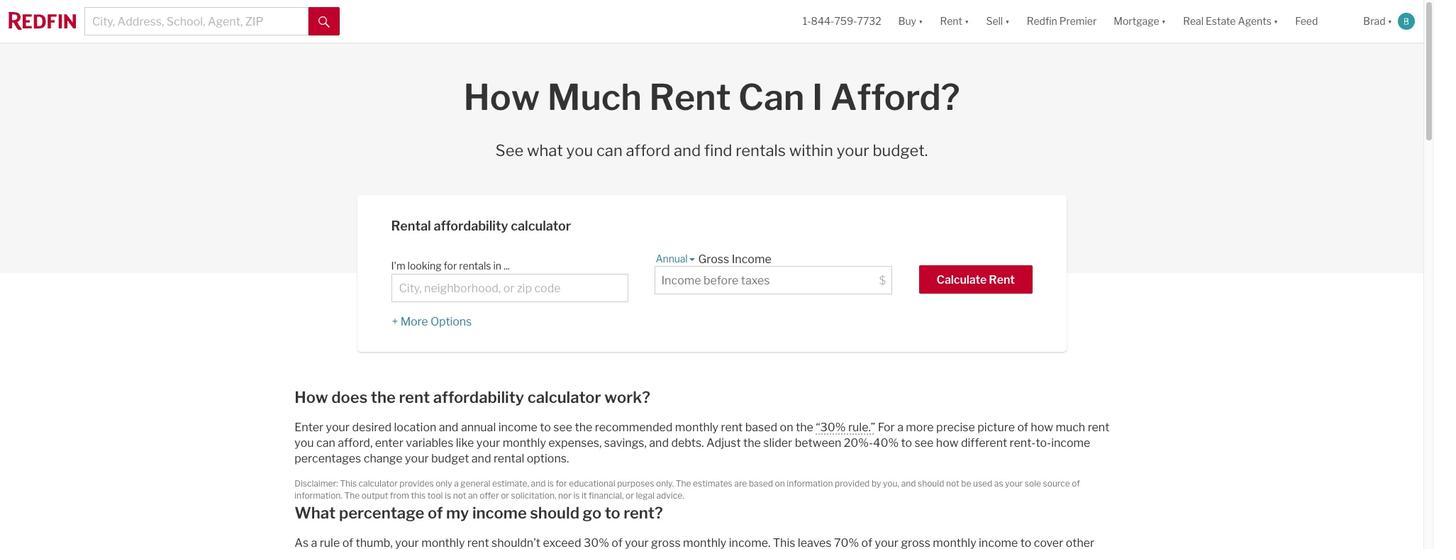Task type: describe. For each thing, give the bounding box(es) containing it.
it
[[582, 490, 587, 501]]

buy ▾ button
[[899, 0, 923, 43]]

1 horizontal spatial can
[[597, 141, 623, 160]]

for a more precise picture of how much rent you can afford, enter variables like your monthly expenses, savings, and debts. adjust the slider between 20%-40% to see how different rent-to-income percentages change your budget and rental options.
[[295, 421, 1110, 465]]

find
[[704, 141, 732, 160]]

0 vertical spatial income
[[499, 421, 538, 434]]

more
[[401, 315, 428, 328]]

844-
[[811, 15, 835, 27]]

estate
[[1206, 15, 1236, 27]]

information
[[787, 478, 833, 489]]

budget
[[431, 452, 469, 465]]

advice.
[[657, 490, 684, 501]]

rule."
[[849, 421, 876, 434]]

based inside disclaimer: this calculator provides only a general estimate, and is for educational purposes only. the estimates are based on information provided by you, and should not be used as your sole source of information. the output from this tool is not an offer or solicitation, nor is it financial, or legal advice.
[[749, 478, 773, 489]]

City, neighborhood, or zip code search field
[[391, 274, 629, 302]]

you inside 'for a more precise picture of how much rent you can afford, enter variables like your monthly expenses, savings, and debts. adjust the slider between 20%-40% to see how different rent-to-income percentages change your budget and rental options.'
[[295, 436, 314, 450]]

0 vertical spatial on
[[780, 421, 794, 434]]

...
[[504, 260, 510, 272]]

1 or from the left
[[501, 490, 509, 501]]

buy
[[899, 15, 917, 27]]

educational
[[569, 478, 616, 489]]

2 vertical spatial rent
[[989, 273, 1015, 287]]

calculator for affordability
[[511, 219, 571, 234]]

see
[[496, 141, 524, 160]]

rent inside dropdown button
[[940, 15, 963, 27]]

solicitation,
[[511, 490, 557, 501]]

real estate agents ▾ link
[[1184, 0, 1279, 43]]

much
[[548, 76, 642, 118]]

on inside disclaimer: this calculator provides only a general estimate, and is for educational purposes only. the estimates are based on information provided by you, and should not be used as your sole source of information. the output from this tool is not an offer or solicitation, nor is it financial, or legal advice.
[[775, 478, 785, 489]]

premier
[[1060, 15, 1097, 27]]

rent inside 'for a more precise picture of how much rent you can afford, enter variables like your monthly expenses, savings, and debts. adjust the slider between 20%-40% to see how different rent-to-income percentages change your budget and rental options.'
[[1088, 421, 1110, 434]]

enter
[[295, 421, 324, 434]]

0 horizontal spatial the
[[344, 490, 360, 501]]

of inside 'for a more precise picture of how much rent you can afford, enter variables like your monthly expenses, savings, and debts. adjust the slider between 20%-40% to see how different rent-to-income percentages change your budget and rental options.'
[[1018, 421, 1029, 434]]

sell ▾ button
[[978, 0, 1019, 43]]

buy ▾
[[899, 15, 923, 27]]

enter
[[375, 436, 404, 450]]

▾ for sell ▾
[[1005, 15, 1010, 27]]

savings,
[[604, 436, 647, 450]]

rent?
[[624, 504, 663, 522]]

sell
[[986, 15, 1003, 27]]

1 horizontal spatial monthly
[[675, 421, 719, 434]]

a inside disclaimer: this calculator provides only a general estimate, and is for educational purposes only. the estimates are based on information provided by you, and should not be used as your sole source of information. the output from this tool is not an offer or solicitation, nor is it financial, or legal advice.
[[454, 478, 459, 489]]

precise
[[937, 421, 975, 434]]

i'm
[[391, 260, 406, 272]]

legal
[[636, 490, 655, 501]]

sell ▾
[[986, 15, 1010, 27]]

variables
[[406, 436, 454, 450]]

to inside 'for a more precise picture of how much rent you can afford, enter variables like your monthly expenses, savings, and debts. adjust the slider between 20%-40% to see how different rent-to-income percentages change your budget and rental options.'
[[901, 436, 913, 450]]

annual button
[[655, 252, 689, 266]]

your right the within
[[837, 141, 870, 160]]

what
[[295, 504, 336, 522]]

only
[[436, 478, 452, 489]]

mortgage ▾ button
[[1106, 0, 1175, 43]]

0 vertical spatial not
[[946, 478, 960, 489]]

recommended
[[595, 421, 673, 434]]

0 vertical spatial affordability
[[434, 219, 508, 234]]

calculate
[[937, 273, 987, 287]]

1 vertical spatial rentals
[[459, 260, 491, 272]]

to for rent?
[[605, 504, 621, 522]]

▾ for brad ▾
[[1388, 15, 1393, 27]]

annual
[[656, 252, 688, 264]]

a inside 'for a more precise picture of how much rent you can afford, enter variables like your monthly expenses, savings, and debts. adjust the slider between 20%-40% to see how different rent-to-income percentages change your budget and rental options.'
[[898, 421, 904, 434]]

work?
[[605, 388, 651, 407]]

location
[[394, 421, 437, 434]]

how does the rent affordability calculator work?
[[295, 388, 651, 407]]

Income before taxes text field
[[662, 274, 875, 287]]

my
[[446, 504, 469, 522]]

▾ for buy ▾
[[919, 15, 923, 27]]

0 horizontal spatial how
[[936, 436, 959, 450]]

i'm looking for rentals in ...
[[391, 260, 512, 272]]

gross
[[699, 253, 730, 266]]

1 vertical spatial affordability
[[433, 388, 524, 407]]

percentage
[[339, 504, 424, 522]]

desired
[[352, 421, 392, 434]]

rental
[[494, 452, 525, 465]]

afford
[[626, 141, 671, 160]]

1 horizontal spatial how
[[1031, 421, 1054, 434]]

rent ▾
[[940, 15, 969, 27]]

financial,
[[589, 490, 624, 501]]

rent-
[[1010, 436, 1036, 450]]

can inside 'for a more precise picture of how much rent you can afford, enter variables like your monthly expenses, savings, and debts. adjust the slider between 20%-40% to see how different rent-to-income percentages change your budget and rental options.'
[[316, 436, 335, 450]]

can
[[739, 76, 805, 118]]

agents
[[1238, 15, 1272, 27]]

calculator for this
[[359, 478, 398, 489]]

rent ▾ button
[[940, 0, 969, 43]]

used
[[973, 478, 993, 489]]

and down like
[[472, 452, 491, 465]]

2 vertical spatial of
[[428, 504, 443, 522]]

to-
[[1036, 436, 1052, 450]]

redfin premier button
[[1019, 0, 1106, 43]]

from
[[390, 490, 409, 501]]

between
[[795, 436, 842, 450]]

user photo image
[[1398, 13, 1415, 30]]

1 vertical spatial not
[[453, 490, 466, 501]]

mortgage ▾
[[1114, 15, 1167, 27]]

+
[[392, 315, 398, 328]]

should inside disclaimer: this calculator provides only a general estimate, and is for educational purposes only. the estimates are based on information provided by you, and should not be used as your sole source of information. the output from this tool is not an offer or solicitation, nor is it financial, or legal advice.
[[918, 478, 945, 489]]

provided
[[835, 478, 870, 489]]

estimates
[[693, 478, 733, 489]]

▾ inside the real estate agents ▾ link
[[1274, 15, 1279, 27]]

calculate rent
[[937, 273, 1015, 287]]

disclaimer: this calculator provides only a general estimate, and is for educational purposes only. the estimates are based on information provided by you, and should not be used as your sole source of information. the output from this tool is not an offer or solicitation, nor is it financial, or legal advice.
[[295, 478, 1080, 501]]

2 or from the left
[[626, 490, 634, 501]]

1 vertical spatial should
[[530, 504, 580, 522]]



Task type: locate. For each thing, give the bounding box(es) containing it.
sole
[[1025, 478, 1042, 489]]

of inside disclaimer: this calculator provides only a general estimate, and is for educational purposes only. the estimates are based on information provided by you, and should not be used as your sole source of information. the output from this tool is not an offer or solicitation, nor is it financial, or legal advice.
[[1072, 478, 1080, 489]]

income
[[499, 421, 538, 434], [1052, 436, 1091, 450], [472, 504, 527, 522]]

is down the 'only'
[[445, 490, 451, 501]]

1 vertical spatial how
[[936, 436, 959, 450]]

0 horizontal spatial rentals
[[459, 260, 491, 272]]

▾ right sell
[[1005, 15, 1010, 27]]

▾ left sell
[[965, 15, 969, 27]]

and left debts. on the left bottom of page
[[649, 436, 669, 450]]

rental
[[391, 219, 431, 234]]

real estate agents ▾ button
[[1175, 0, 1287, 43]]

▾ right buy
[[919, 15, 923, 27]]

tool
[[428, 490, 443, 501]]

like
[[456, 436, 474, 450]]

1 vertical spatial the
[[344, 490, 360, 501]]

how up enter
[[295, 388, 328, 407]]

1 horizontal spatial the
[[676, 478, 691, 489]]

looking
[[408, 260, 442, 272]]

for inside disclaimer: this calculator provides only a general estimate, and is for educational purposes only. the estimates are based on information provided by you, and should not be used as your sole source of information. the output from this tool is not an offer or solicitation, nor is it financial, or legal advice.
[[556, 478, 567, 489]]

0 horizontal spatial is
[[445, 490, 451, 501]]

on left information
[[775, 478, 785, 489]]

1 vertical spatial income
[[1052, 436, 1091, 450]]

1 horizontal spatial to
[[605, 504, 621, 522]]

the up desired at the bottom
[[371, 388, 396, 407]]

your right as
[[1005, 478, 1023, 489]]

3 ▾ from the left
[[1005, 15, 1010, 27]]

0 vertical spatial you
[[567, 141, 593, 160]]

▾ for rent ▾
[[965, 15, 969, 27]]

2 horizontal spatial rent
[[989, 273, 1015, 287]]

0 horizontal spatial see
[[554, 421, 573, 434]]

759-
[[835, 15, 857, 27]]

how down precise
[[936, 436, 959, 450]]

options.
[[527, 452, 569, 465]]

▾ right mortgage
[[1162, 15, 1167, 27]]

calculator up output
[[359, 478, 398, 489]]

brad ▾
[[1364, 15, 1393, 27]]

general
[[461, 478, 491, 489]]

rentals
[[736, 141, 786, 160], [459, 260, 491, 272]]

2 ▾ from the left
[[965, 15, 969, 27]]

you
[[567, 141, 593, 160], [295, 436, 314, 450]]

much
[[1056, 421, 1086, 434]]

real
[[1184, 15, 1204, 27]]

1 horizontal spatial not
[[946, 478, 960, 489]]

the inside 'for a more precise picture of how much rent you can afford, enter variables like your monthly expenses, savings, and debts. adjust the slider between 20%-40% to see how different rent-to-income percentages change your budget and rental options.'
[[744, 436, 761, 450]]

see down more
[[915, 436, 934, 450]]

not left be
[[946, 478, 960, 489]]

options
[[431, 315, 472, 328]]

or
[[501, 490, 509, 501], [626, 490, 634, 501]]

the
[[676, 478, 691, 489], [344, 490, 360, 501]]

0 vertical spatial calculator
[[511, 219, 571, 234]]

feed button
[[1287, 0, 1355, 43]]

monthly up rental
[[503, 436, 546, 450]]

1 horizontal spatial rentals
[[736, 141, 786, 160]]

4 ▾ from the left
[[1162, 15, 1167, 27]]

2 horizontal spatial rent
[[1088, 421, 1110, 434]]

1 vertical spatial a
[[454, 478, 459, 489]]

1 horizontal spatial rent
[[721, 421, 743, 434]]

see what you can afford and find rentals within your budget.
[[496, 141, 928, 160]]

afford?
[[831, 76, 960, 118]]

and
[[674, 141, 701, 160], [439, 421, 459, 434], [649, 436, 669, 450], [472, 452, 491, 465], [531, 478, 546, 489], [901, 478, 916, 489]]

0 horizontal spatial you
[[295, 436, 314, 450]]

afford,
[[338, 436, 373, 450]]

1 horizontal spatial should
[[918, 478, 945, 489]]

2 horizontal spatial of
[[1072, 478, 1080, 489]]

▾ inside rent ▾ dropdown button
[[965, 15, 969, 27]]

0 vertical spatial based
[[745, 421, 778, 434]]

rent up "location"
[[399, 388, 430, 407]]

1-
[[803, 15, 811, 27]]

is up solicitation,
[[548, 478, 554, 489]]

affordability up i'm looking for rentals in ...
[[434, 219, 508, 234]]

a right the 'only'
[[454, 478, 459, 489]]

your inside disclaimer: this calculator provides only a general estimate, and is for educational purposes only. the estimates are based on information provided by you, and should not be used as your sole source of information. the output from this tool is not an offer or solicitation, nor is it financial, or legal advice.
[[1005, 478, 1023, 489]]

City, Address, School, Agent, ZIP search field
[[84, 7, 309, 35]]

sell ▾ button
[[986, 0, 1010, 43]]

0 horizontal spatial of
[[428, 504, 443, 522]]

7732
[[857, 15, 882, 27]]

mortgage ▾ button
[[1114, 0, 1167, 43]]

0 vertical spatial monthly
[[675, 421, 719, 434]]

0 vertical spatial a
[[898, 421, 904, 434]]

mortgage
[[1114, 15, 1160, 27]]

information.
[[295, 490, 343, 501]]

and up like
[[439, 421, 459, 434]]

rentals right find
[[736, 141, 786, 160]]

0 vertical spatial how
[[1031, 421, 1054, 434]]

income up rental
[[499, 421, 538, 434]]

1 horizontal spatial see
[[915, 436, 934, 450]]

to down financial,
[[605, 504, 621, 522]]

0 vertical spatial can
[[597, 141, 623, 160]]

▾ right brad
[[1388, 15, 1393, 27]]

0 horizontal spatial rent
[[649, 76, 731, 118]]

0 vertical spatial how
[[464, 76, 540, 118]]

should left be
[[918, 478, 945, 489]]

a right for
[[898, 421, 904, 434]]

calculator
[[511, 219, 571, 234], [528, 388, 601, 407], [359, 478, 398, 489]]

redfin premier
[[1027, 15, 1097, 27]]

estimate,
[[492, 478, 529, 489]]

for
[[878, 421, 895, 434]]

0 horizontal spatial not
[[453, 490, 466, 501]]

different
[[961, 436, 1008, 450]]

what
[[527, 141, 563, 160]]

see inside 'for a more precise picture of how much rent you can afford, enter variables like your monthly expenses, savings, and debts. adjust the slider between 20%-40% to see how different rent-to-income percentages change your budget and rental options.'
[[915, 436, 934, 450]]

or down purposes
[[626, 490, 634, 501]]

0 vertical spatial see
[[554, 421, 573, 434]]

income down much
[[1052, 436, 1091, 450]]

20%-
[[844, 436, 873, 450]]

1 horizontal spatial of
[[1018, 421, 1029, 434]]

0 vertical spatial rentals
[[736, 141, 786, 160]]

i
[[812, 76, 823, 118]]

1 horizontal spatial for
[[556, 478, 567, 489]]

gross income
[[699, 253, 772, 266]]

adjust
[[707, 436, 741, 450]]

monthly
[[675, 421, 719, 434], [503, 436, 546, 450]]

0 horizontal spatial a
[[454, 478, 459, 489]]

1 vertical spatial rent
[[649, 76, 731, 118]]

2 horizontal spatial to
[[901, 436, 913, 450]]

and up solicitation,
[[531, 478, 546, 489]]

income down offer
[[472, 504, 527, 522]]

1 horizontal spatial or
[[626, 490, 634, 501]]

1 vertical spatial you
[[295, 436, 314, 450]]

5 ▾ from the left
[[1274, 15, 1279, 27]]

0 horizontal spatial or
[[501, 490, 509, 501]]

to up options.
[[540, 421, 551, 434]]

a
[[898, 421, 904, 434], [454, 478, 459, 489]]

1 horizontal spatial rent
[[940, 15, 963, 27]]

be
[[962, 478, 972, 489]]

1 ▾ from the left
[[919, 15, 923, 27]]

1 vertical spatial to
[[901, 436, 913, 450]]

by
[[872, 478, 881, 489]]

what percentage of my income should go to rent?
[[295, 504, 663, 522]]

how
[[464, 76, 540, 118], [295, 388, 328, 407]]

0 horizontal spatial for
[[444, 260, 457, 272]]

▾
[[919, 15, 923, 27], [965, 15, 969, 27], [1005, 15, 1010, 27], [1162, 15, 1167, 27], [1274, 15, 1279, 27], [1388, 15, 1393, 27]]

brad
[[1364, 15, 1386, 27]]

and left find
[[674, 141, 701, 160]]

purposes
[[617, 478, 654, 489]]

to for see
[[540, 421, 551, 434]]

how for how does the rent affordability calculator work?
[[295, 388, 328, 407]]

for right looking
[[444, 260, 457, 272]]

affordability up the annual
[[433, 388, 524, 407]]

you right what
[[567, 141, 593, 160]]

rent up the see what you can afford and find rentals within your budget.
[[649, 76, 731, 118]]

should down nor
[[530, 504, 580, 522]]

rent ▾ button
[[932, 0, 978, 43]]

▾ inside mortgage ▾ dropdown button
[[1162, 15, 1167, 27]]

0 horizontal spatial monthly
[[503, 436, 546, 450]]

0 horizontal spatial rent
[[399, 388, 430, 407]]

▾ inside sell ▾ dropdown button
[[1005, 15, 1010, 27]]

of right source
[[1072, 478, 1080, 489]]

calculator inside disclaimer: this calculator provides only a general estimate, and is for educational purposes only. the estimates are based on information provided by you, and should not be used as your sole source of information. the output from this tool is not an offer or solicitation, nor is it financial, or legal advice.
[[359, 478, 398, 489]]

how for how much rent can i afford?
[[464, 76, 540, 118]]

budget.
[[873, 141, 928, 160]]

0 vertical spatial to
[[540, 421, 551, 434]]

▾ for mortgage ▾
[[1162, 15, 1167, 27]]

0 vertical spatial rent
[[940, 15, 963, 27]]

in
[[493, 260, 502, 272]]

annual
[[461, 421, 496, 434]]

1 vertical spatial for
[[556, 478, 567, 489]]

an
[[468, 490, 478, 501]]

2 vertical spatial to
[[605, 504, 621, 522]]

1 horizontal spatial a
[[898, 421, 904, 434]]

1 vertical spatial based
[[749, 478, 773, 489]]

picture
[[978, 421, 1015, 434]]

1 vertical spatial monthly
[[503, 436, 546, 450]]

0 horizontal spatial should
[[530, 504, 580, 522]]

for up nor
[[556, 478, 567, 489]]

rent right much
[[1088, 421, 1110, 434]]

income inside 'for a more precise picture of how much rent you can afford, enter variables like your monthly expenses, savings, and debts. adjust the slider between 20%-40% to see how different rent-to-income percentages change your budget and rental options.'
[[1052, 436, 1091, 450]]

the left slider
[[744, 436, 761, 450]]

1 vertical spatial calculator
[[528, 388, 601, 407]]

0 horizontal spatial can
[[316, 436, 335, 450]]

on up slider
[[780, 421, 794, 434]]

0 horizontal spatial to
[[540, 421, 551, 434]]

can up percentages
[[316, 436, 335, 450]]

based right the are
[[749, 478, 773, 489]]

monthly inside 'for a more precise picture of how much rent you can afford, enter variables like your monthly expenses, savings, and debts. adjust the slider between 20%-40% to see how different rent-to-income percentages change your budget and rental options.'
[[503, 436, 546, 450]]

monthly up debts. on the left bottom of page
[[675, 421, 719, 434]]

rent up adjust
[[721, 421, 743, 434]]

1 vertical spatial of
[[1072, 478, 1080, 489]]

how up see
[[464, 76, 540, 118]]

0 vertical spatial should
[[918, 478, 945, 489]]

1-844-759-7732 link
[[803, 15, 882, 27]]

40%
[[873, 436, 899, 450]]

the up expenses,
[[575, 421, 593, 434]]

your up 'afford,'
[[326, 421, 350, 434]]

1 vertical spatial on
[[775, 478, 785, 489]]

0 horizontal spatial how
[[295, 388, 328, 407]]

6 ▾ from the left
[[1388, 15, 1393, 27]]

you down enter
[[295, 436, 314, 450]]

and right "you,"
[[901, 478, 916, 489]]

rent right calculate at the right
[[989, 273, 1015, 287]]

of down tool
[[428, 504, 443, 522]]

1 horizontal spatial you
[[567, 141, 593, 160]]

income
[[732, 253, 772, 266]]

2 vertical spatial income
[[472, 504, 527, 522]]

provides
[[400, 478, 434, 489]]

2 horizontal spatial is
[[574, 490, 580, 501]]

+ more options
[[392, 315, 472, 328]]

of up rent-
[[1018, 421, 1029, 434]]

the up advice.
[[676, 478, 691, 489]]

0 vertical spatial for
[[444, 260, 457, 272]]

how up to-
[[1031, 421, 1054, 434]]

calculator up enter your desired location and annual income to see the recommended monthly rent based on the "30% rule."
[[528, 388, 601, 407]]

▾ inside buy ▾ dropdown button
[[919, 15, 923, 27]]

rent
[[940, 15, 963, 27], [649, 76, 731, 118], [989, 273, 1015, 287]]

submit search image
[[319, 16, 330, 27]]

based up slider
[[745, 421, 778, 434]]

affordability
[[434, 219, 508, 234], [433, 388, 524, 407]]

1 vertical spatial how
[[295, 388, 328, 407]]

1 horizontal spatial is
[[548, 478, 554, 489]]

1 vertical spatial can
[[316, 436, 335, 450]]

output
[[362, 490, 388, 501]]

calculator up city, neighborhood, or zip code search box
[[511, 219, 571, 234]]

how much rent can i afford?
[[464, 76, 960, 118]]

is left it
[[574, 490, 580, 501]]

to down more
[[901, 436, 913, 450]]

does
[[332, 388, 368, 407]]

2 vertical spatial calculator
[[359, 478, 398, 489]]

expenses,
[[549, 436, 602, 450]]

can left afford
[[597, 141, 623, 160]]

the up between on the right of the page
[[796, 421, 814, 434]]

your down 'variables'
[[405, 452, 429, 465]]

0 vertical spatial the
[[676, 478, 691, 489]]

not left an
[[453, 490, 466, 501]]

within
[[789, 141, 834, 160]]

1 horizontal spatial how
[[464, 76, 540, 118]]

source
[[1043, 478, 1070, 489]]

1 vertical spatial see
[[915, 436, 934, 450]]

the down this
[[344, 490, 360, 501]]

▾ right 'agents'
[[1274, 15, 1279, 27]]

or down estimate,
[[501, 490, 509, 501]]

$
[[879, 274, 886, 287]]

enter your desired location and annual income to see the recommended monthly rent based on the "30% rule."
[[295, 421, 876, 434]]

"30%
[[816, 421, 846, 434]]

rentals left the in
[[459, 260, 491, 272]]

your down the annual
[[477, 436, 500, 450]]

not
[[946, 478, 960, 489], [453, 490, 466, 501]]

rent right buy ▾ on the top
[[940, 15, 963, 27]]

0 vertical spatial of
[[1018, 421, 1029, 434]]

see up expenses,
[[554, 421, 573, 434]]



Task type: vqa. For each thing, say whether or not it's contained in the screenshot.
"Location"
yes



